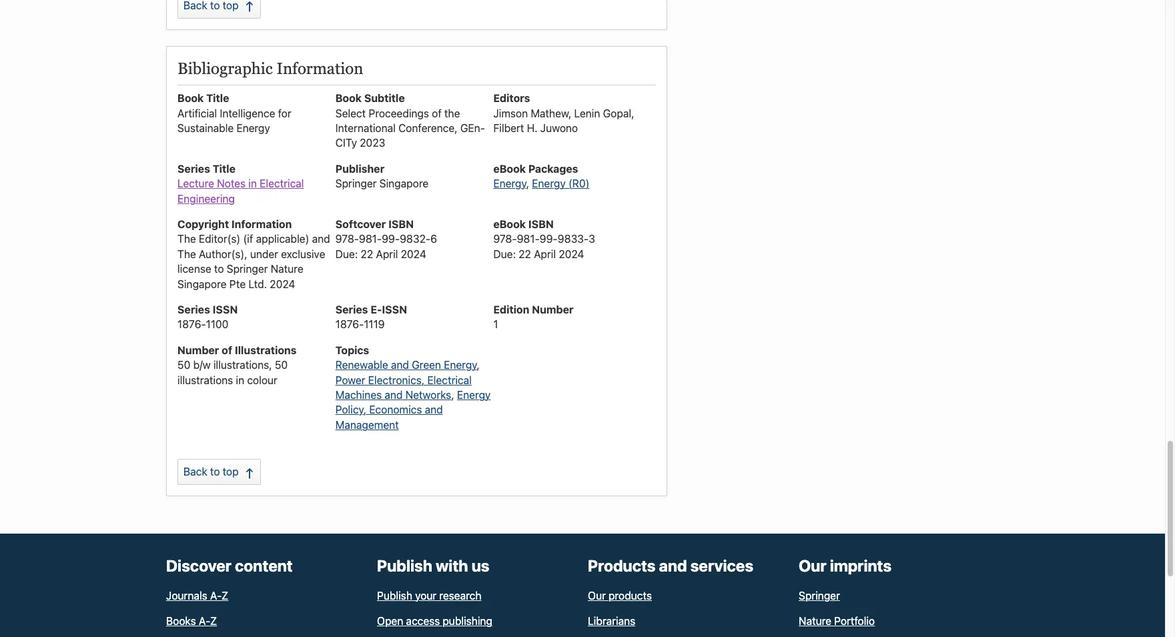 Task type: describe. For each thing, give the bounding box(es) containing it.
lecture
[[178, 178, 214, 190]]

softcover
[[336, 218, 386, 230]]

9833-
[[558, 233, 589, 245]]

products
[[588, 557, 656, 575]]

ebook packages energy , energy (r0)
[[494, 163, 590, 190]]

topics
[[336, 344, 369, 356]]

back to top
[[184, 466, 239, 478]]

0 horizontal spatial ,
[[452, 389, 457, 401]]

the
[[445, 107, 460, 119]]

renewable
[[336, 359, 388, 371]]

z for journals a-z
[[222, 590, 229, 602]]

packages
[[529, 163, 578, 175]]

due: inside ebook isbn 978-981-99-9833-3 due: 22 april 2024
[[494, 248, 516, 260]]

city
[[336, 137, 357, 149]]

series for series e-issn 1876-1119
[[336, 304, 368, 316]]

for
[[278, 107, 292, 119]]

978- inside copyright information the editor(s) (if applicable) and the author(s), under exclusive license to springer nature singapore pte ltd. 2024 softcover isbn 978-981-99-9832-6 due: 22 april 2024
[[336, 233, 359, 245]]

energy inside renewable and green energy , power electronics, electrical machines and networks
[[444, 359, 477, 371]]

title for intelligence
[[206, 92, 229, 104]]

our for our products
[[588, 590, 606, 602]]

renewable and green energy , power electronics, electrical machines and networks
[[336, 359, 480, 401]]

b/w
[[193, 359, 211, 371]]

2024 inside ebook isbn 978-981-99-9833-3 due: 22 april 2024
[[559, 248, 585, 260]]

energy (r0) link
[[532, 178, 590, 190]]

981- inside ebook isbn 978-981-99-9833-3 due: 22 april 2024
[[517, 233, 540, 245]]

1 the from the top
[[178, 233, 196, 245]]

open
[[377, 616, 404, 628]]

title for notes
[[213, 163, 236, 175]]

in inside series title lecture notes in electrical engineering
[[249, 178, 257, 190]]

editors
[[494, 92, 530, 104]]

publish for publish your research
[[377, 590, 413, 602]]

publishing
[[443, 616, 493, 628]]

international
[[336, 122, 396, 134]]

ebook isbn 978-981-99-9833-3 due: 22 april 2024
[[494, 218, 596, 260]]

imprints
[[830, 557, 892, 575]]

electronics,
[[368, 374, 425, 386]]

2 vertical spatial springer
[[799, 590, 840, 602]]

book subtitle select proceedings of the international conference, gen- city 2023
[[336, 92, 485, 149]]

a- for journals
[[210, 590, 222, 602]]

issn inside 'series issn 1876-1100'
[[213, 304, 238, 316]]

content
[[235, 557, 293, 575]]

springer inside copyright information the editor(s) (if applicable) and the author(s), under exclusive license to springer nature singapore pte ltd. 2024 softcover isbn 978-981-99-9832-6 due: 22 april 2024
[[227, 263, 268, 275]]

number inside 'edition number 1'
[[532, 304, 574, 316]]

top
[[223, 466, 239, 478]]

applicable)
[[256, 233, 309, 245]]

energy policy, economics and management link
[[336, 389, 491, 431]]

books a-z
[[166, 616, 217, 628]]

economics
[[369, 404, 422, 416]]

series for series title lecture notes in electrical engineering
[[178, 163, 210, 175]]

journals a-z
[[166, 590, 229, 602]]

illustrations
[[235, 344, 297, 356]]

1 vertical spatial to
[[210, 466, 220, 478]]

gen-
[[461, 122, 485, 134]]

mathew,
[[531, 107, 572, 119]]

2 50 from the left
[[275, 359, 288, 371]]

, inside renewable and green energy , power electronics, electrical machines and networks
[[477, 359, 480, 371]]

issn inside series e-issn 1876-1119
[[382, 304, 407, 316]]

electrical inside series title lecture notes in electrical engineering
[[260, 178, 304, 190]]

bibliographic
[[178, 59, 273, 77]]

energy left energy (r0) 'link'
[[494, 178, 527, 190]]

z for books a-z
[[210, 616, 217, 628]]

illustrations
[[178, 374, 233, 386]]

9832-
[[400, 233, 431, 245]]

journals a-z link
[[166, 590, 229, 602]]

energy policy, economics and management
[[336, 389, 491, 431]]

jimson
[[494, 107, 528, 119]]

0 horizontal spatial 2024
[[270, 278, 295, 290]]

your
[[415, 590, 437, 602]]

back to top link
[[178, 459, 261, 485]]

and inside energy policy, economics and management
[[425, 404, 443, 416]]

sustainable
[[178, 122, 234, 134]]

springer link
[[799, 590, 840, 602]]

springer inside publisher springer singapore
[[336, 178, 377, 190]]

publish your research link
[[377, 590, 482, 602]]

publisher springer singapore
[[336, 163, 429, 190]]

and up electronics,
[[391, 359, 409, 371]]

intelligence
[[220, 107, 275, 119]]

us
[[472, 557, 490, 575]]

journals
[[166, 590, 207, 602]]

singapore inside publisher springer singapore
[[380, 178, 429, 190]]

author(s),
[[199, 248, 247, 260]]

with
[[436, 557, 468, 575]]

editors jimson mathew, lenin gopal, filbert h. juwono
[[494, 92, 635, 134]]

conference,
[[399, 122, 458, 134]]

exclusive
[[281, 248, 325, 260]]

services
[[691, 557, 754, 575]]

discover
[[166, 557, 232, 575]]

series issn 1876-1100
[[178, 304, 238, 331]]

ltd.
[[249, 278, 267, 290]]

products
[[609, 590, 652, 602]]

publisher
[[336, 163, 385, 175]]

energy down packages
[[532, 178, 566, 190]]

open access publishing link
[[377, 616, 493, 628]]

engineering
[[178, 193, 235, 205]]

portfolio
[[835, 616, 875, 628]]

copyright information the editor(s) (if applicable) and the author(s), under exclusive license to springer nature singapore pte ltd. 2024 softcover isbn 978-981-99-9832-6 due: 22 april 2024
[[178, 218, 437, 290]]

series for series issn 1876-1100
[[178, 304, 210, 316]]

colour
[[247, 374, 278, 386]]

3
[[589, 233, 596, 245]]

nature inside copyright information the editor(s) (if applicable) and the author(s), under exclusive license to springer nature singapore pte ltd. 2024 softcover isbn 978-981-99-9832-6 due: 22 april 2024
[[271, 263, 304, 275]]

2023
[[360, 137, 385, 149]]

our imprints
[[799, 557, 892, 575]]



Task type: vqa. For each thing, say whether or not it's contained in the screenshot.
to
yes



Task type: locate. For each thing, give the bounding box(es) containing it.
0 horizontal spatial 50
[[178, 359, 191, 371]]

1 vertical spatial nature
[[799, 616, 832, 628]]

machines
[[336, 389, 382, 401]]

a- for books
[[199, 616, 210, 628]]

0 horizontal spatial issn
[[213, 304, 238, 316]]

series up 1100
[[178, 304, 210, 316]]

in
[[249, 178, 257, 190], [236, 374, 244, 386]]

0 vertical spatial in
[[249, 178, 257, 190]]

0 horizontal spatial electrical
[[260, 178, 304, 190]]

energy inside the book title artificial intelligence for sustainable energy
[[237, 122, 270, 134]]

0 horizontal spatial 22
[[361, 248, 373, 260]]

to inside copyright information the editor(s) (if applicable) and the author(s), under exclusive license to springer nature singapore pte ltd. 2024 softcover isbn 978-981-99-9832-6 due: 22 april 2024
[[214, 263, 224, 275]]

springer
[[336, 178, 377, 190], [227, 263, 268, 275], [799, 590, 840, 602]]

ebook inside ebook isbn 978-981-99-9833-3 due: 22 april 2024
[[494, 218, 526, 230]]

our up springer link in the bottom of the page
[[799, 557, 827, 575]]

1 vertical spatial information
[[232, 218, 292, 230]]

0 horizontal spatial nature
[[271, 263, 304, 275]]

isbn inside ebook isbn 978-981-99-9833-3 due: 22 april 2024
[[529, 218, 554, 230]]

1 horizontal spatial 1876-
[[336, 319, 364, 331]]

number up b/w
[[178, 344, 219, 356]]

22
[[361, 248, 373, 260], [519, 248, 531, 260]]

22 inside ebook isbn 978-981-99-9833-3 due: 22 april 2024
[[519, 248, 531, 260]]

of inside 'book subtitle select proceedings of the international conference, gen- city 2023'
[[432, 107, 442, 119]]

book up artificial
[[178, 92, 204, 104]]

under
[[250, 248, 278, 260]]

1 ebook from the top
[[494, 163, 526, 175]]

series e-issn 1876-1119
[[336, 304, 407, 331]]

978- down softcover
[[336, 233, 359, 245]]

singapore inside copyright information the editor(s) (if applicable) and the author(s), under exclusive license to springer nature singapore pte ltd. 2024 softcover isbn 978-981-99-9832-6 due: 22 april 2024
[[178, 278, 227, 290]]

and
[[312, 233, 330, 245], [391, 359, 409, 371], [385, 389, 403, 401], [425, 404, 443, 416], [659, 557, 687, 575]]

issn up the 1119
[[382, 304, 407, 316]]

z down journals a-z link
[[210, 616, 217, 628]]

filbert
[[494, 122, 524, 134]]

april inside copyright information the editor(s) (if applicable) and the author(s), under exclusive license to springer nature singapore pte ltd. 2024 softcover isbn 978-981-99-9832-6 due: 22 april 2024
[[376, 248, 398, 260]]

2 isbn from the left
[[529, 218, 554, 230]]

and left services
[[659, 557, 687, 575]]

0 horizontal spatial in
[[236, 374, 244, 386]]

series inside series title lecture notes in electrical engineering
[[178, 163, 210, 175]]

1 horizontal spatial 981-
[[517, 233, 540, 245]]

978-
[[336, 233, 359, 245], [494, 233, 517, 245]]

of up illustrations,
[[222, 344, 232, 356]]

0 vertical spatial electrical
[[260, 178, 304, 190]]

1 issn from the left
[[213, 304, 238, 316]]

978- inside ebook isbn 978-981-99-9833-3 due: 22 april 2024
[[494, 233, 517, 245]]

our up librarians
[[588, 590, 606, 602]]

1 vertical spatial ,
[[477, 359, 480, 371]]

lecture notes in electrical engineering link
[[178, 178, 304, 205]]

edition number 1
[[494, 304, 574, 331]]

singapore down publisher
[[380, 178, 429, 190]]

1 vertical spatial in
[[236, 374, 244, 386]]

bibliographic information
[[178, 59, 363, 77]]

0 vertical spatial title
[[206, 92, 229, 104]]

singapore down license
[[178, 278, 227, 290]]

ebook
[[494, 163, 526, 175], [494, 218, 526, 230]]

springer down publisher
[[336, 178, 377, 190]]

0 vertical spatial ebook
[[494, 163, 526, 175]]

publish up your on the left bottom
[[377, 557, 433, 575]]

0 horizontal spatial singapore
[[178, 278, 227, 290]]

energy right networks
[[457, 389, 491, 401]]

of inside number of illustrations 50 b/w illustrations, 50 illustrations in colour
[[222, 344, 232, 356]]

illustrations,
[[214, 359, 272, 371]]

number inside number of illustrations 50 b/w illustrations, 50 illustrations in colour
[[178, 344, 219, 356]]

e-
[[371, 304, 382, 316]]

series up lecture
[[178, 163, 210, 175]]

0 horizontal spatial isbn
[[389, 218, 414, 230]]

1 horizontal spatial 2024
[[401, 248, 427, 260]]

title inside the book title artificial intelligence for sustainable energy
[[206, 92, 229, 104]]

1 horizontal spatial electrical
[[428, 374, 472, 386]]

1 1876- from the left
[[178, 319, 206, 331]]

products and services
[[588, 557, 754, 575]]

number right edition
[[532, 304, 574, 316]]

management
[[336, 419, 399, 431]]

0 vertical spatial the
[[178, 233, 196, 245]]

notes
[[217, 178, 246, 190]]

2024
[[401, 248, 427, 260], [559, 248, 585, 260], [270, 278, 295, 290]]

electrical inside renewable and green energy , power electronics, electrical machines and networks
[[428, 374, 472, 386]]

z
[[222, 590, 229, 602], [210, 616, 217, 628]]

information up select
[[277, 59, 363, 77]]

22 inside copyright information the editor(s) (if applicable) and the author(s), under exclusive license to springer nature singapore pte ltd. 2024 softcover isbn 978-981-99-9832-6 due: 22 april 2024
[[361, 248, 373, 260]]

book for book title artificial intelligence for sustainable energy
[[178, 92, 204, 104]]

1 horizontal spatial 22
[[519, 248, 531, 260]]

0 vertical spatial nature
[[271, 263, 304, 275]]

2 issn from the left
[[382, 304, 407, 316]]

pte
[[229, 278, 246, 290]]

1 horizontal spatial april
[[534, 248, 556, 260]]

ebook inside ebook packages energy , energy (r0)
[[494, 163, 526, 175]]

isbn up the 9832-
[[389, 218, 414, 230]]

1876- up b/w
[[178, 319, 206, 331]]

1 book from the left
[[178, 92, 204, 104]]

series title lecture notes in electrical engineering
[[178, 163, 304, 205]]

0 vertical spatial z
[[222, 590, 229, 602]]

0 vertical spatial of
[[432, 107, 442, 119]]

0 vertical spatial number
[[532, 304, 574, 316]]

2 22 from the left
[[519, 248, 531, 260]]

access
[[406, 616, 440, 628]]

(r0)
[[569, 178, 590, 190]]

0 horizontal spatial springer
[[227, 263, 268, 275]]

0 horizontal spatial z
[[210, 616, 217, 628]]

lenin
[[575, 107, 601, 119]]

book title artificial intelligence for sustainable energy
[[178, 92, 292, 134]]

ebook down energy link
[[494, 218, 526, 230]]

juwono
[[541, 122, 578, 134]]

1 vertical spatial number
[[178, 344, 219, 356]]

copyright
[[178, 218, 229, 230]]

our for our imprints
[[799, 557, 827, 575]]

of left the
[[432, 107, 442, 119]]

springer up nature portfolio
[[799, 590, 840, 602]]

librarians
[[588, 616, 636, 628]]

2 the from the top
[[178, 248, 196, 260]]

and inside copyright information the editor(s) (if applicable) and the author(s), under exclusive license to springer nature singapore pte ltd. 2024 softcover isbn 978-981-99-9832-6 due: 22 april 2024
[[312, 233, 330, 245]]

nature down springer link in the bottom of the page
[[799, 616, 832, 628]]

license
[[178, 263, 211, 275]]

1 horizontal spatial isbn
[[529, 218, 554, 230]]

and up the economics
[[385, 389, 403, 401]]

book up select
[[336, 92, 362, 104]]

2 981- from the left
[[517, 233, 540, 245]]

1 vertical spatial electrical
[[428, 374, 472, 386]]

information for bibliographic
[[277, 59, 363, 77]]

0 vertical spatial a-
[[210, 590, 222, 602]]

2 vertical spatial ,
[[452, 389, 457, 401]]

information for copyright
[[232, 218, 292, 230]]

(if
[[243, 233, 253, 245]]

0 horizontal spatial due:
[[336, 248, 358, 260]]

in down illustrations,
[[236, 374, 244, 386]]

1 vertical spatial a-
[[199, 616, 210, 628]]

1119
[[364, 319, 385, 331]]

0 vertical spatial to
[[214, 263, 224, 275]]

our
[[799, 557, 827, 575], [588, 590, 606, 602]]

99- left 3
[[540, 233, 558, 245]]

gopal,
[[603, 107, 635, 119]]

information inside copyright information the editor(s) (if applicable) and the author(s), under exclusive license to springer nature singapore pte ltd. 2024 softcover isbn 978-981-99-9832-6 due: 22 april 2024
[[232, 218, 292, 230]]

power electronics, electrical machines and networks link
[[336, 374, 472, 401]]

0 vertical spatial ,
[[527, 178, 530, 190]]

book inside 'book subtitle select proceedings of the international conference, gen- city 2023'
[[336, 92, 362, 104]]

1 vertical spatial singapore
[[178, 278, 227, 290]]

981- down softcover
[[359, 233, 382, 245]]

981-
[[359, 233, 382, 245], [517, 233, 540, 245]]

book for book subtitle select proceedings of the international conference, gen- city 2023
[[336, 92, 362, 104]]

1 vertical spatial ebook
[[494, 218, 526, 230]]

in inside number of illustrations 50 b/w illustrations, 50 illustrations in colour
[[236, 374, 244, 386]]

99-
[[382, 233, 400, 245], [540, 233, 558, 245]]

2 1876- from the left
[[336, 319, 364, 331]]

1 horizontal spatial issn
[[382, 304, 407, 316]]

book inside the book title artificial intelligence for sustainable energy
[[178, 92, 204, 104]]

and down networks
[[425, 404, 443, 416]]

0 horizontal spatial april
[[376, 248, 398, 260]]

1876- inside 'series issn 1876-1100'
[[178, 319, 206, 331]]

0 horizontal spatial 1876-
[[178, 319, 206, 331]]

1 due: from the left
[[336, 248, 358, 260]]

1 april from the left
[[376, 248, 398, 260]]

publish your research
[[377, 590, 482, 602]]

a- right "journals"
[[210, 590, 222, 602]]

to left top
[[210, 466, 220, 478]]

2 book from the left
[[336, 92, 362, 104]]

1 horizontal spatial our
[[799, 557, 827, 575]]

energy link
[[494, 178, 527, 190]]

1 50 from the left
[[178, 359, 191, 371]]

energy down intelligence on the top
[[237, 122, 270, 134]]

the down "copyright"
[[178, 233, 196, 245]]

electrical up networks
[[428, 374, 472, 386]]

energy right green
[[444, 359, 477, 371]]

isbn inside copyright information the editor(s) (if applicable) and the author(s), under exclusive license to springer nature singapore pte ltd. 2024 softcover isbn 978-981-99-9832-6 due: 22 april 2024
[[389, 218, 414, 230]]

1876- inside series e-issn 1876-1119
[[336, 319, 364, 331]]

due: up edition
[[494, 248, 516, 260]]

due: inside copyright information the editor(s) (if applicable) and the author(s), under exclusive license to springer nature singapore pte ltd. 2024 softcover isbn 978-981-99-9832-6 due: 22 april 2024
[[336, 248, 358, 260]]

subtitle
[[364, 92, 405, 104]]

title up artificial
[[206, 92, 229, 104]]

50 left b/w
[[178, 359, 191, 371]]

publish for publish with us
[[377, 557, 433, 575]]

1 horizontal spatial of
[[432, 107, 442, 119]]

to down author(s),
[[214, 263, 224, 275]]

99- down softcover
[[382, 233, 400, 245]]

1 vertical spatial the
[[178, 248, 196, 260]]

1 vertical spatial publish
[[377, 590, 413, 602]]

information up (if
[[232, 218, 292, 230]]

publish up open
[[377, 590, 413, 602]]

2024 down 9833-
[[559, 248, 585, 260]]

1876-
[[178, 319, 206, 331], [336, 319, 364, 331]]

title
[[206, 92, 229, 104], [213, 163, 236, 175]]

1 vertical spatial of
[[222, 344, 232, 356]]

2 due: from the left
[[494, 248, 516, 260]]

back
[[184, 466, 207, 478]]

2 978- from the left
[[494, 233, 517, 245]]

1100
[[206, 319, 229, 331]]

policy,
[[336, 404, 367, 416]]

1 publish from the top
[[377, 557, 433, 575]]

6
[[431, 233, 437, 245]]

series left e-
[[336, 304, 368, 316]]

ebook up energy link
[[494, 163, 526, 175]]

0 horizontal spatial our
[[588, 590, 606, 602]]

ebook for energy
[[494, 163, 526, 175]]

2024 right ltd.
[[270, 278, 295, 290]]

2 ebook from the top
[[494, 218, 526, 230]]

proceedings
[[369, 107, 429, 119]]

nature down the exclusive
[[271, 263, 304, 275]]

1 horizontal spatial ,
[[477, 359, 480, 371]]

due:
[[336, 248, 358, 260], [494, 248, 516, 260]]

1 horizontal spatial springer
[[336, 178, 377, 190]]

publish with us
[[377, 557, 490, 575]]

singapore
[[380, 178, 429, 190], [178, 278, 227, 290]]

the up license
[[178, 248, 196, 260]]

1 vertical spatial title
[[213, 163, 236, 175]]

artificial
[[178, 107, 217, 119]]

1 978- from the left
[[336, 233, 359, 245]]

2 horizontal spatial 2024
[[559, 248, 585, 260]]

1 horizontal spatial book
[[336, 92, 362, 104]]

22 up edition
[[519, 248, 531, 260]]

issn up 1100
[[213, 304, 238, 316]]

1 horizontal spatial due:
[[494, 248, 516, 260]]

0 vertical spatial publish
[[377, 557, 433, 575]]

0 horizontal spatial 978-
[[336, 233, 359, 245]]

our products link
[[588, 590, 652, 602]]

h.
[[527, 122, 538, 134]]

april down softcover
[[376, 248, 398, 260]]

50
[[178, 359, 191, 371], [275, 359, 288, 371]]

1 horizontal spatial z
[[222, 590, 229, 602]]

title inside series title lecture notes in electrical engineering
[[213, 163, 236, 175]]

1 horizontal spatial in
[[249, 178, 257, 190]]

0 vertical spatial our
[[799, 557, 827, 575]]

981- inside copyright information the editor(s) (if applicable) and the author(s), under exclusive license to springer nature singapore pte ltd. 2024 softcover isbn 978-981-99-9832-6 due: 22 april 2024
[[359, 233, 382, 245]]

renewable and green energy link
[[336, 359, 477, 371]]

nature portfolio
[[799, 616, 875, 628]]

books
[[166, 616, 196, 628]]

0 vertical spatial information
[[277, 59, 363, 77]]

0 horizontal spatial 981-
[[359, 233, 382, 245]]

1 horizontal spatial 50
[[275, 359, 288, 371]]

isbn
[[389, 218, 414, 230], [529, 218, 554, 230]]

title up notes
[[213, 163, 236, 175]]

number of illustrations 50 b/w illustrations, 50 illustrations in colour
[[178, 344, 297, 386]]

22 down softcover
[[361, 248, 373, 260]]

1 horizontal spatial nature
[[799, 616, 832, 628]]

networks
[[406, 389, 452, 401]]

981- left 9833-
[[517, 233, 540, 245]]

energy inside energy policy, economics and management
[[457, 389, 491, 401]]

1 981- from the left
[[359, 233, 382, 245]]

april inside ebook isbn 978-981-99-9833-3 due: 22 april 2024
[[534, 248, 556, 260]]

99- inside ebook isbn 978-981-99-9833-3 due: 22 april 2024
[[540, 233, 558, 245]]

2 publish from the top
[[377, 590, 413, 602]]

1 99- from the left
[[382, 233, 400, 245]]

ebook for 978-
[[494, 218, 526, 230]]

1 vertical spatial z
[[210, 616, 217, 628]]

1 isbn from the left
[[389, 218, 414, 230]]

0 vertical spatial singapore
[[380, 178, 429, 190]]

number
[[532, 304, 574, 316], [178, 344, 219, 356]]

0 horizontal spatial book
[[178, 92, 204, 104]]

0 horizontal spatial number
[[178, 344, 219, 356]]

and up the exclusive
[[312, 233, 330, 245]]

1 vertical spatial our
[[588, 590, 606, 602]]

electrical
[[260, 178, 304, 190], [428, 374, 472, 386]]

99- inside copyright information the editor(s) (if applicable) and the author(s), under exclusive license to springer nature singapore pte ltd. 2024 softcover isbn 978-981-99-9832-6 due: 22 april 2024
[[382, 233, 400, 245]]

1
[[494, 319, 498, 331]]

1 horizontal spatial 99-
[[540, 233, 558, 245]]

1 horizontal spatial 978-
[[494, 233, 517, 245]]

1 horizontal spatial singapore
[[380, 178, 429, 190]]

50 down "illustrations"
[[275, 359, 288, 371]]

series inside 'series issn 1876-1100'
[[178, 304, 210, 316]]

our products
[[588, 590, 652, 602]]

due: down softcover
[[336, 248, 358, 260]]

books a-z link
[[166, 616, 217, 628]]

0 horizontal spatial of
[[222, 344, 232, 356]]

2 99- from the left
[[540, 233, 558, 245]]

electrical right notes
[[260, 178, 304, 190]]

springer up pte
[[227, 263, 268, 275]]

april up 'edition number 1'
[[534, 248, 556, 260]]

1876- up topics
[[336, 319, 364, 331]]

1 horizontal spatial number
[[532, 304, 574, 316]]

, inside ebook packages energy , energy (r0)
[[527, 178, 530, 190]]

in right notes
[[249, 178, 257, 190]]

2024 down the 9832-
[[401, 248, 427, 260]]

1 22 from the left
[[361, 248, 373, 260]]

1 vertical spatial springer
[[227, 263, 268, 275]]

2 horizontal spatial springer
[[799, 590, 840, 602]]

isbn down energy (r0) 'link'
[[529, 218, 554, 230]]

2 horizontal spatial ,
[[527, 178, 530, 190]]

2 april from the left
[[534, 248, 556, 260]]

series inside series e-issn 1876-1119
[[336, 304, 368, 316]]

power
[[336, 374, 366, 386]]

0 vertical spatial springer
[[336, 178, 377, 190]]

0 horizontal spatial 99-
[[382, 233, 400, 245]]

a- right books
[[199, 616, 210, 628]]

,
[[527, 178, 530, 190], [477, 359, 480, 371], [452, 389, 457, 401]]

edition
[[494, 304, 530, 316]]

978- down energy link
[[494, 233, 517, 245]]

z down the discover content
[[222, 590, 229, 602]]



